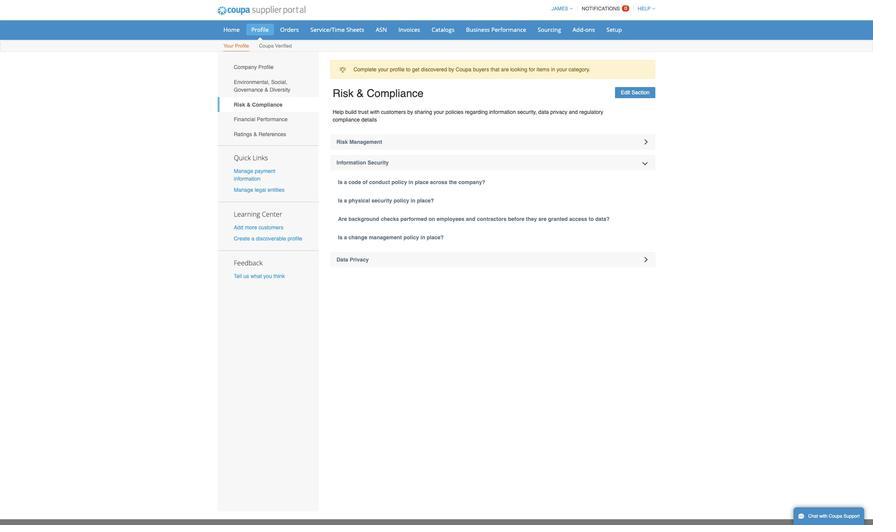 Task type: vqa. For each thing, say whether or not it's contained in the screenshot.
the right Net
no



Task type: locate. For each thing, give the bounding box(es) containing it.
help inside help build trust with customers by sharing your policies regarding information security, data privacy and regulatory compliance details
[[333, 109, 344, 115]]

1 manage from the top
[[234, 168, 253, 174]]

coupa verified
[[259, 43, 292, 49]]

0 horizontal spatial information
[[234, 176, 260, 182]]

add-ons
[[573, 26, 595, 33]]

compliance
[[367, 87, 424, 100], [252, 102, 283, 108]]

performance up "references"
[[257, 116, 288, 123]]

profile
[[390, 67, 405, 73], [288, 236, 302, 242]]

risk up financial at the left of the page
[[234, 102, 245, 108]]

1 horizontal spatial coupa
[[456, 67, 472, 73]]

1 vertical spatial coupa
[[456, 67, 472, 73]]

are for granted
[[539, 216, 547, 222]]

1 horizontal spatial help
[[638, 6, 651, 12]]

performance inside the business performance link
[[491, 26, 526, 33]]

a left physical
[[344, 198, 347, 204]]

and right "privacy"
[[569, 109, 578, 115]]

performance right business
[[491, 26, 526, 33]]

1 horizontal spatial with
[[820, 514, 828, 520]]

2 vertical spatial risk
[[337, 139, 348, 145]]

0 horizontal spatial your
[[378, 67, 389, 73]]

risk management
[[337, 139, 382, 145]]

profile up environmental, social, governance & diversity link
[[258, 64, 274, 70]]

support
[[844, 514, 860, 520]]

2 is from the top
[[338, 198, 343, 204]]

a for change
[[344, 235, 347, 241]]

risk & compliance up financial performance at the left top of the page
[[234, 102, 283, 108]]

0 vertical spatial to
[[406, 67, 411, 73]]

navigation
[[548, 1, 656, 16]]

performance
[[491, 26, 526, 33], [257, 116, 288, 123]]

risk down compliance
[[337, 139, 348, 145]]

0 vertical spatial by
[[449, 67, 454, 73]]

performed
[[401, 216, 427, 222]]

a for code
[[344, 179, 347, 185]]

home
[[224, 26, 240, 33]]

place
[[415, 179, 429, 185]]

2 vertical spatial is
[[338, 235, 343, 241]]

what
[[251, 274, 262, 280]]

before
[[508, 216, 525, 222]]

notifications
[[582, 6, 620, 12]]

1 vertical spatial information
[[234, 176, 260, 182]]

coupa left verified
[[259, 43, 274, 49]]

get
[[412, 67, 420, 73]]

profile inside alert
[[390, 67, 405, 73]]

0 horizontal spatial profile
[[288, 236, 302, 242]]

performance for financial performance
[[257, 116, 288, 123]]

0 vertical spatial profile
[[390, 67, 405, 73]]

in up performed
[[411, 198, 416, 204]]

manage for manage payment information
[[234, 168, 253, 174]]

data privacy
[[337, 257, 369, 263]]

2 vertical spatial policy
[[404, 235, 419, 241]]

customers up 'discoverable'
[[259, 225, 283, 231]]

0 vertical spatial performance
[[491, 26, 526, 33]]

asn
[[376, 26, 387, 33]]

information inside manage payment information
[[234, 176, 260, 182]]

with right chat
[[820, 514, 828, 520]]

manage left legal
[[234, 187, 253, 193]]

policy for management
[[404, 235, 419, 241]]

profile right your
[[235, 43, 249, 49]]

by right discovered
[[449, 67, 454, 73]]

complete your profile to get discovered by coupa buyers that are looking for items in your category.
[[354, 67, 590, 73]]

help right 0
[[638, 6, 651, 12]]

0 vertical spatial are
[[501, 67, 509, 73]]

0 vertical spatial compliance
[[367, 87, 424, 100]]

manage for manage legal entities
[[234, 187, 253, 193]]

customers inside help build trust with customers by sharing your policies regarding information security, data privacy and regulatory compliance details
[[381, 109, 406, 115]]

0 vertical spatial with
[[370, 109, 380, 115]]

conduct
[[369, 179, 390, 185]]

compliance up financial performance link
[[252, 102, 283, 108]]

help
[[638, 6, 651, 12], [333, 109, 344, 115]]

1 horizontal spatial compliance
[[367, 87, 424, 100]]

0 vertical spatial customers
[[381, 109, 406, 115]]

links
[[253, 153, 268, 162]]

1 is from the top
[[338, 179, 343, 185]]

0 vertical spatial policy
[[392, 179, 407, 185]]

manage down quick
[[234, 168, 253, 174]]

information left security,
[[489, 109, 516, 115]]

a left change
[[344, 235, 347, 241]]

by
[[449, 67, 454, 73], [407, 109, 413, 115]]

risk up 'build'
[[333, 87, 354, 100]]

policy right security
[[394, 198, 409, 204]]

regulatory
[[580, 109, 603, 115]]

financial performance
[[234, 116, 288, 123]]

0 vertical spatial help
[[638, 6, 651, 12]]

a
[[344, 179, 347, 185], [344, 198, 347, 204], [344, 235, 347, 241], [252, 236, 255, 242]]

of
[[363, 179, 368, 185]]

profile down coupa supplier portal image
[[251, 26, 269, 33]]

sourcing link
[[533, 24, 566, 35]]

policy for security
[[394, 198, 409, 204]]

0 vertical spatial profile
[[251, 26, 269, 33]]

items
[[537, 67, 550, 73]]

asn link
[[371, 24, 392, 35]]

notifications 0
[[582, 5, 627, 12]]

0 horizontal spatial are
[[501, 67, 509, 73]]

1 horizontal spatial risk & compliance
[[333, 87, 424, 100]]

and right employees
[[466, 216, 476, 222]]

2 vertical spatial coupa
[[829, 514, 843, 520]]

payment
[[255, 168, 275, 174]]

1 vertical spatial profile
[[288, 236, 302, 242]]

quick
[[234, 153, 251, 162]]

0 vertical spatial coupa
[[259, 43, 274, 49]]

financial performance link
[[218, 112, 319, 127]]

3 is from the top
[[338, 235, 343, 241]]

1 vertical spatial by
[[407, 109, 413, 115]]

company?
[[459, 179, 485, 185]]

0 vertical spatial information
[[489, 109, 516, 115]]

is a physical security policy in place?
[[338, 198, 434, 204]]

profile left get
[[390, 67, 405, 73]]

is
[[338, 179, 343, 185], [338, 198, 343, 204], [338, 235, 343, 241]]

1 vertical spatial with
[[820, 514, 828, 520]]

with up details
[[370, 109, 380, 115]]

0 horizontal spatial to
[[406, 67, 411, 73]]

0 vertical spatial place?
[[417, 198, 434, 204]]

diversity
[[270, 87, 290, 93]]

by left sharing
[[407, 109, 413, 115]]

risk management button
[[330, 134, 656, 150]]

help inside navigation
[[638, 6, 651, 12]]

coupa left the support
[[829, 514, 843, 520]]

us
[[243, 274, 249, 280]]

invoices
[[399, 26, 420, 33]]

1 horizontal spatial by
[[449, 67, 454, 73]]

company profile link
[[218, 60, 319, 75]]

place? down place
[[417, 198, 434, 204]]

create
[[234, 236, 250, 242]]

2 manage from the top
[[234, 187, 253, 193]]

discoverable
[[256, 236, 286, 242]]

coupa left buyers
[[456, 67, 472, 73]]

to left the data?
[[589, 216, 594, 222]]

risk & compliance link
[[218, 97, 319, 112]]

your left category.
[[557, 67, 567, 73]]

data privacy heading
[[330, 252, 656, 268]]

with
[[370, 109, 380, 115], [820, 514, 828, 520]]

0 vertical spatial is
[[338, 179, 343, 185]]

performance inside financial performance link
[[257, 116, 288, 123]]

a left "code"
[[344, 179, 347, 185]]

manage inside manage payment information
[[234, 168, 253, 174]]

2 horizontal spatial coupa
[[829, 514, 843, 520]]

add-ons link
[[568, 24, 600, 35]]

2 horizontal spatial your
[[557, 67, 567, 73]]

& down governance
[[247, 102, 251, 108]]

your right the complete
[[378, 67, 389, 73]]

1 horizontal spatial information
[[489, 109, 516, 115]]

is a code of conduct policy in place across the company?
[[338, 179, 485, 185]]

1 horizontal spatial to
[[589, 216, 594, 222]]

1 vertical spatial compliance
[[252, 102, 283, 108]]

0 horizontal spatial and
[[466, 216, 476, 222]]

coupa
[[259, 43, 274, 49], [456, 67, 472, 73], [829, 514, 843, 520]]

information up "manage legal entities" link
[[234, 176, 260, 182]]

1 horizontal spatial and
[[569, 109, 578, 115]]

information security button
[[330, 155, 656, 171]]

2 vertical spatial profile
[[258, 64, 274, 70]]

learning center
[[234, 210, 282, 219]]

help for help build trust with customers by sharing your policies regarding information security, data privacy and regulatory compliance details
[[333, 109, 344, 115]]

information security
[[337, 160, 389, 166]]

a right create
[[252, 236, 255, 242]]

1 horizontal spatial are
[[539, 216, 547, 222]]

1 horizontal spatial performance
[[491, 26, 526, 33]]

in inside alert
[[551, 67, 555, 73]]

details
[[361, 117, 377, 123]]

customers left sharing
[[381, 109, 406, 115]]

the
[[449, 179, 457, 185]]

policy right conduct
[[392, 179, 407, 185]]

in right items
[[551, 67, 555, 73]]

tell us what you think
[[234, 274, 285, 280]]

is left change
[[338, 235, 343, 241]]

with inside button
[[820, 514, 828, 520]]

1 vertical spatial customers
[[259, 225, 283, 231]]

help up compliance
[[333, 109, 344, 115]]

0 horizontal spatial help
[[333, 109, 344, 115]]

for
[[529, 67, 535, 73]]

center
[[262, 210, 282, 219]]

that
[[491, 67, 500, 73]]

change
[[349, 235, 367, 241]]

coupa inside alert
[[456, 67, 472, 73]]

privacy
[[551, 109, 568, 115]]

to
[[406, 67, 411, 73], [589, 216, 594, 222]]

1 vertical spatial manage
[[234, 187, 253, 193]]

add more customers
[[234, 225, 283, 231]]

&
[[265, 87, 268, 93], [357, 87, 364, 100], [247, 102, 251, 108], [254, 131, 257, 137]]

service/time
[[311, 26, 345, 33]]

service/time sheets link
[[306, 24, 369, 35]]

& left diversity
[[265, 87, 268, 93]]

setup link
[[602, 24, 627, 35]]

more
[[245, 225, 257, 231]]

1 vertical spatial performance
[[257, 116, 288, 123]]

in
[[551, 67, 555, 73], [409, 179, 413, 185], [411, 198, 416, 204], [421, 235, 425, 241]]

policy down performed
[[404, 235, 419, 241]]

0 vertical spatial manage
[[234, 168, 253, 174]]

learning
[[234, 210, 260, 219]]

1 vertical spatial risk & compliance
[[234, 102, 283, 108]]

to left get
[[406, 67, 411, 73]]

they
[[526, 216, 537, 222]]

governance
[[234, 87, 263, 93]]

data
[[539, 109, 549, 115]]

is up are
[[338, 198, 343, 204]]

are right that
[[501, 67, 509, 73]]

place? down on
[[427, 235, 444, 241]]

risk & compliance up trust
[[333, 87, 424, 100]]

1 horizontal spatial profile
[[390, 67, 405, 73]]

1 vertical spatial are
[[539, 216, 547, 222]]

add-
[[573, 26, 585, 33]]

0 horizontal spatial performance
[[257, 116, 288, 123]]

is left "code"
[[338, 179, 343, 185]]

compliance down get
[[367, 87, 424, 100]]

1 vertical spatial place?
[[427, 235, 444, 241]]

0 horizontal spatial by
[[407, 109, 413, 115]]

1 vertical spatial policy
[[394, 198, 409, 204]]

1 vertical spatial help
[[333, 109, 344, 115]]

risk management heading
[[330, 134, 656, 150]]

your right sharing
[[434, 109, 444, 115]]

0 horizontal spatial with
[[370, 109, 380, 115]]

0 vertical spatial risk & compliance
[[333, 87, 424, 100]]

1 horizontal spatial your
[[434, 109, 444, 115]]

profile for your profile
[[235, 43, 249, 49]]

& up trust
[[357, 87, 364, 100]]

are right the they
[[539, 216, 547, 222]]

trust
[[358, 109, 369, 115]]

1 vertical spatial profile
[[235, 43, 249, 49]]

profile right 'discoverable'
[[288, 236, 302, 242]]

1 horizontal spatial customers
[[381, 109, 406, 115]]

are inside complete your profile to get discovered by coupa buyers that are looking for items in your category. alert
[[501, 67, 509, 73]]

1 vertical spatial risk
[[234, 102, 245, 108]]

access
[[569, 216, 587, 222]]

0 vertical spatial and
[[569, 109, 578, 115]]

is for is a physical security policy in place?
[[338, 198, 343, 204]]

1 vertical spatial is
[[338, 198, 343, 204]]



Task type: describe. For each thing, give the bounding box(es) containing it.
financial
[[234, 116, 255, 123]]

sourcing
[[538, 26, 561, 33]]

and inside help build trust with customers by sharing your policies regarding information security, data privacy and regulatory compliance details
[[569, 109, 578, 115]]

edit section link
[[615, 87, 656, 98]]

is for is a code of conduct policy in place across the company?
[[338, 179, 343, 185]]

environmental, social, governance & diversity link
[[218, 75, 319, 97]]

1 vertical spatial and
[[466, 216, 476, 222]]

information inside help build trust with customers by sharing your policies regarding information security, data privacy and regulatory compliance details
[[489, 109, 516, 115]]

security
[[368, 160, 389, 166]]

are for looking
[[501, 67, 509, 73]]

environmental, social, governance & diversity
[[234, 79, 290, 93]]

tell us what you think button
[[234, 273, 285, 280]]

build
[[345, 109, 357, 115]]

0 horizontal spatial coupa
[[259, 43, 274, 49]]

orders link
[[275, 24, 304, 35]]

in left place
[[409, 179, 413, 185]]

to inside alert
[[406, 67, 411, 73]]

0 horizontal spatial risk & compliance
[[234, 102, 283, 108]]

background
[[349, 216, 379, 222]]

looking
[[510, 67, 528, 73]]

0 horizontal spatial compliance
[[252, 102, 283, 108]]

your
[[224, 43, 234, 49]]

navigation containing notifications 0
[[548, 1, 656, 16]]

information security heading
[[330, 155, 656, 171]]

performance for business performance
[[491, 26, 526, 33]]

risk inside dropdown button
[[337, 139, 348, 145]]

edit section
[[621, 90, 650, 96]]

complete
[[354, 67, 377, 73]]

management
[[349, 139, 382, 145]]

complete your profile to get discovered by coupa buyers that are looking for items in your category. alert
[[330, 60, 656, 79]]

business performance
[[466, 26, 526, 33]]

0 vertical spatial risk
[[333, 87, 354, 100]]

code
[[349, 179, 361, 185]]

1 vertical spatial to
[[589, 216, 594, 222]]

chat
[[809, 514, 818, 520]]

0
[[625, 5, 627, 11]]

privacy
[[350, 257, 369, 263]]

your inside help build trust with customers by sharing your policies regarding information security, data privacy and regulatory compliance details
[[434, 109, 444, 115]]

& inside environmental, social, governance & diversity
[[265, 87, 268, 93]]

create a discoverable profile link
[[234, 236, 302, 242]]

ratings
[[234, 131, 252, 137]]

profile link
[[246, 24, 274, 35]]

security,
[[517, 109, 537, 115]]

are background checks performed on employees and contractors before they are granted access to data?
[[338, 216, 610, 222]]

0 horizontal spatial customers
[[259, 225, 283, 231]]

& right the ratings
[[254, 131, 257, 137]]

catalogs link
[[427, 24, 460, 35]]

orders
[[280, 26, 299, 33]]

a for physical
[[344, 198, 347, 204]]

by inside help build trust with customers by sharing your policies regarding information security, data privacy and regulatory compliance details
[[407, 109, 413, 115]]

regarding
[[465, 109, 488, 115]]

ratings & references
[[234, 131, 286, 137]]

coupa verified link
[[259, 41, 292, 51]]

home link
[[219, 24, 245, 35]]

company
[[234, 64, 257, 70]]

company profile
[[234, 64, 274, 70]]

manage payment information
[[234, 168, 275, 182]]

business performance link
[[461, 24, 531, 35]]

ratings & references link
[[218, 127, 319, 142]]

with inside help build trust with customers by sharing your policies regarding information security, data privacy and regulatory compliance details
[[370, 109, 380, 115]]

manage legal entities link
[[234, 187, 285, 193]]

physical
[[349, 198, 370, 204]]

place? for is a change management policy in place?
[[427, 235, 444, 241]]

think
[[274, 274, 285, 280]]

feedback
[[234, 259, 263, 268]]

you
[[263, 274, 272, 280]]

social,
[[271, 79, 287, 85]]

a for discoverable
[[252, 236, 255, 242]]

buyers
[[473, 67, 489, 73]]

place? for is a physical security policy in place?
[[417, 198, 434, 204]]

discovered
[[421, 67, 447, 73]]

james link
[[548, 6, 573, 12]]

management
[[369, 235, 402, 241]]

data?
[[595, 216, 610, 222]]

is for is a change management policy in place?
[[338, 235, 343, 241]]

policies
[[446, 109, 464, 115]]

service/time sheets
[[311, 26, 364, 33]]

add
[[234, 225, 243, 231]]

profile for company profile
[[258, 64, 274, 70]]

checks
[[381, 216, 399, 222]]

in down performed
[[421, 235, 425, 241]]

coupa inside button
[[829, 514, 843, 520]]

legal
[[255, 187, 266, 193]]

sharing
[[415, 109, 432, 115]]

category.
[[569, 67, 590, 73]]

by inside alert
[[449, 67, 454, 73]]

manage payment information link
[[234, 168, 275, 182]]

james
[[552, 6, 568, 12]]

compliance
[[333, 117, 360, 123]]

is a change management policy in place?
[[338, 235, 444, 241]]

environmental,
[[234, 79, 270, 85]]

contractors
[[477, 216, 507, 222]]

on
[[429, 216, 435, 222]]

granted
[[548, 216, 568, 222]]

are
[[338, 216, 347, 222]]

setup
[[607, 26, 622, 33]]

coupa supplier portal image
[[212, 1, 311, 20]]

data
[[337, 257, 348, 263]]

help for help
[[638, 6, 651, 12]]

help link
[[634, 6, 656, 12]]

employees
[[437, 216, 465, 222]]



